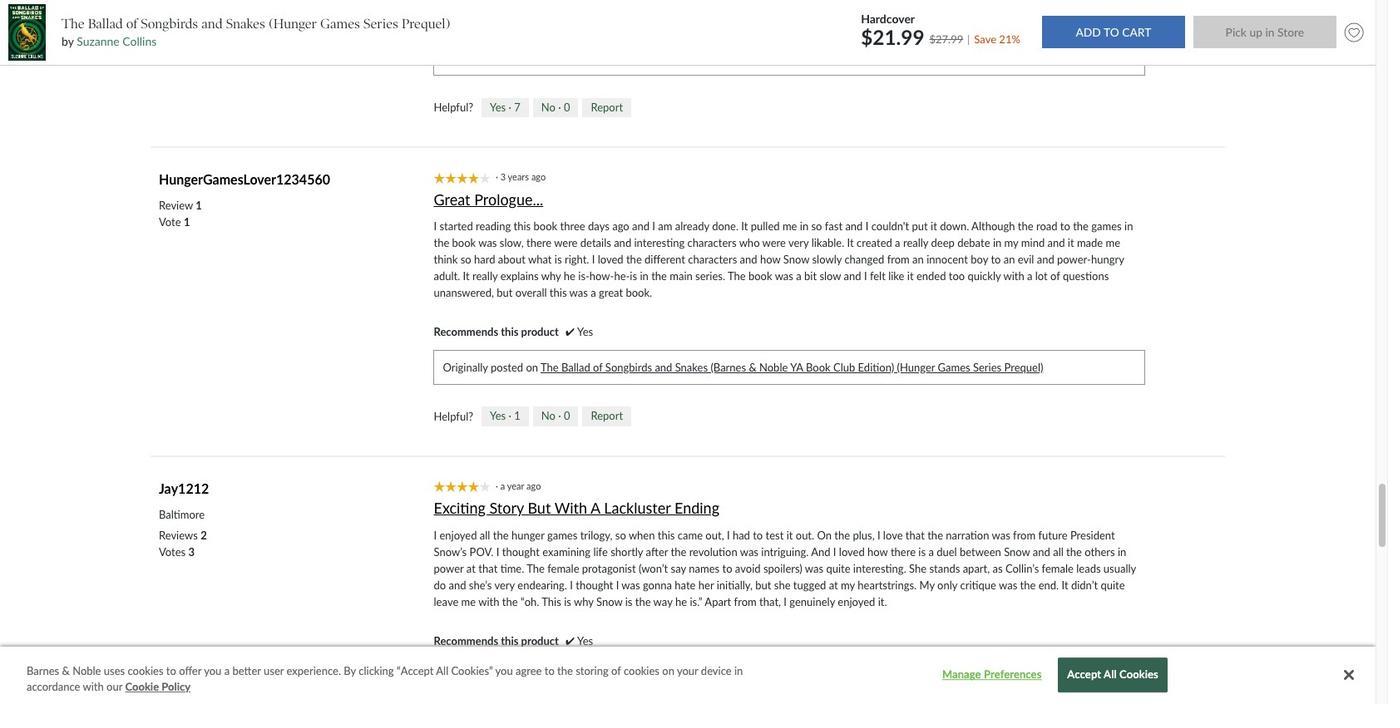 Task type: vqa. For each thing, say whether or not it's contained in the screenshot.
AT
yes



Task type: locate. For each thing, give the bounding box(es) containing it.
0 horizontal spatial female
[[547, 562, 579, 575]]

2 vertical spatial but
[[755, 579, 771, 592]]

0 vertical spatial 0
[[564, 100, 570, 114]]

but down · a year ago
[[528, 499, 551, 518]]

0 vertical spatial prequel)
[[402, 16, 450, 31]]

the ballad of songbirds and snakes (barnes & noble ya book club edition) (hunger games series prequel) link
[[541, 52, 1043, 65], [541, 361, 1043, 374]]

great prologue...
[[434, 190, 543, 209]]

after
[[646, 545, 668, 559]]

0 vertical spatial edition)
[[858, 52, 894, 65]]

a left duel
[[928, 545, 934, 559]]

· left agree
[[509, 667, 511, 680]]

0 horizontal spatial snow
[[596, 595, 622, 609]]

my inside i enjoyed all the hunger games trilogy, so when this came out, i had to test it out. on the plus, i love that the narration was from future president snow's pov. i thought examining life shortly after the revolution was intriguing. and i loved how there is a duel between snow and all the others in power at that time. the female protagonist (won't say names to avoid spoilers) was quite interesting. she stands apart, as collin's female leads usually do and she's very endearing. i thought i was gonna hate her initially, but she tugged at my heartstrings. my only critique was the end. it didn't quite leave me with the "oh. this is why snow is the way he is." apart from that, i genuinely enjoyed it.
[[841, 579, 855, 592]]

on inside barnes & noble uses cookies to offer you a better user experience. by clicking "accept all cookies" you agree to the storing of cookies on your device in accordance with our
[[662, 664, 674, 678]]

0 horizontal spatial enjoyed
[[439, 529, 477, 542]]

0 vertical spatial games
[[1091, 220, 1122, 233]]

3 product from the top
[[521, 634, 559, 648]]

no for story
[[541, 667, 555, 680]]

1 vertical spatial 1
[[184, 216, 190, 229]]

1 vertical spatial my
[[841, 579, 855, 592]]

content helpfulness group up · 3 years ago
[[434, 98, 631, 118]]

1 horizontal spatial all
[[1053, 545, 1064, 559]]

all down future
[[1053, 545, 1064, 559]]

0
[[564, 100, 570, 114], [564, 409, 570, 423], [564, 667, 570, 680]]

& inside barnes & noble uses cookies to offer you a better user experience. by clicking "accept all cookies" you agree to the storing of cookies on your device in accordance with our
[[62, 664, 70, 678]]

✔ down right.
[[566, 326, 575, 339]]

i left had
[[727, 529, 730, 542]]

you left agree
[[495, 664, 513, 678]]

1 vertical spatial characters
[[688, 253, 737, 267]]

a
[[895, 237, 900, 250], [796, 270, 801, 283], [1027, 270, 1033, 283], [591, 287, 596, 300], [500, 481, 505, 491], [591, 499, 600, 518], [928, 545, 934, 559], [224, 664, 230, 678]]

yes for yes · 7
[[490, 100, 506, 114]]

ya for 1st the ballad of songbirds and snakes (barnes & noble ya book club edition) (hunger games series prequel) link from the bottom of the page
[[790, 361, 803, 374]]

1 vertical spatial ya
[[790, 361, 803, 374]]

0 horizontal spatial games
[[547, 529, 577, 542]]

1 (barnes from the top
[[711, 52, 746, 65]]

ago inside i started reading this book three days ago and i am already done. it pulled me in so fast and i couldn't put it down. although the road to the games in the book was slow, there were details and interesting characters who were very likable. it created a really deep debate in my mind and it made me think so hard about what is right. i loved the different characters and how snow slowly changed from an innocent boy to an evil and power-hungry adult. it really explains why he is-how-he-is in the main series. the book was a bit slow and i felt like it ended too quickly with a lot of questions unanswered, but overall this was a great book.
[[612, 220, 629, 233]]

0 right the 7
[[564, 100, 570, 114]]

ballad inside the ballad of songbirds and snakes (hunger games series prequel) by suzanne collins
[[88, 16, 123, 31]]

2 originally posted on the ballad of songbirds and snakes (barnes & noble ya book club edition) (hunger games series prequel) from the top
[[443, 361, 1043, 374]]

but
[[497, 287, 513, 300], [528, 499, 551, 518], [755, 579, 771, 592]]

book for 1st the ballad of songbirds and snakes (barnes & noble ya book club edition) (hunger games series prequel) link from the top
[[806, 52, 831, 65]]

hungry
[[1091, 253, 1124, 267]]

way
[[653, 595, 673, 609]]

but inside i enjoyed all the hunger games trilogy, so when this came out, i had to test it out. on the plus, i love that the narration was from future president snow's pov. i thought examining life shortly after the revolution was intriguing. and i loved how there is a duel between snow and all the others in power at that time. the female protagonist (won't say names to avoid spoilers) was quite interesting. she stands apart, as collin's female leads usually do and she's very endearing. i thought i was gonna hate her initially, but she tugged at my heartstrings. my only critique was the end. it didn't quite leave me with the "oh. this is why snow is the way he is." apart from that, i genuinely enjoyed it.
[[755, 579, 771, 592]]

(barnes
[[711, 52, 746, 65], [711, 361, 746, 374]]

2 vertical spatial content helpfulness group
[[434, 664, 631, 684]]

is up book.
[[630, 270, 637, 283]]

2 vertical spatial no · 0
[[541, 667, 570, 680]]

1 edition) from the top
[[858, 52, 894, 65]]

1 horizontal spatial from
[[887, 253, 910, 267]]

in inside i enjoyed all the hunger games trilogy, so when this came out, i had to test it out. on the plus, i love that the narration was from future president snow's pov. i thought examining life shortly after the revolution was intriguing. and i loved how there is a duel between snow and all the others in power at that time. the female protagonist (won't say names to avoid spoilers) was quite interesting. she stands apart, as collin's female leads usually do and she's very endearing. i thought i was gonna hate her initially, but she tugged at my heartstrings. my only critique was the end. it didn't quite leave me with the "oh. this is why snow is the way he is." apart from that, i genuinely enjoyed it.
[[1118, 545, 1126, 559]]

0 horizontal spatial but
[[497, 287, 513, 300]]

2 vertical spatial snakes
[[675, 361, 708, 374]]

1 up year
[[514, 409, 520, 423]]

better
[[232, 664, 261, 678]]

snow inside i started reading this book three days ago and i am already done. it pulled me in so fast and i couldn't put it down. although the road to the games in the book was slow, there were details and interesting characters who were very likable. it created a really deep debate in my mind and it made me think so hard about what is right. i loved the different characters and how snow slowly changed from an innocent boy to an evil and power-hungry adult. it really explains why he is-how-he-is in the main series. the book was a bit slow and i felt like it ended too quickly with a lot of questions unanswered, but overall this was a great book.
[[783, 253, 809, 267]]

list down hungergameslover1234560 button
[[159, 198, 202, 231]]

was up hard
[[478, 237, 497, 250]]

list containing review
[[159, 198, 202, 231]]

manage preferences button
[[940, 659, 1044, 692]]

ago for prologue...
[[531, 172, 546, 183]]

2 report from the top
[[591, 409, 623, 423]]

0 vertical spatial noble
[[759, 52, 788, 65]]

book
[[534, 220, 557, 233], [452, 237, 476, 250], [748, 270, 772, 283]]

0 vertical spatial ✔
[[566, 326, 575, 339]]

list down baltimore
[[159, 527, 207, 560]]

overall
[[515, 287, 547, 300]]

an left evil
[[1004, 253, 1015, 267]]

1 you from the left
[[204, 664, 222, 678]]

2 vertical spatial on
[[662, 664, 674, 678]]

an up ended
[[912, 253, 924, 267]]

0 horizontal spatial how
[[760, 253, 780, 267]]

0 horizontal spatial why
[[541, 270, 561, 283]]

there down love
[[891, 545, 916, 559]]

usually
[[1104, 562, 1136, 575]]

my inside i started reading this book three days ago and i am already done. it pulled me in so fast and i couldn't put it down. although the road to the games in the book was slow, there were details and interesting characters who were very likable. it created a really deep debate in my mind and it made me think so hard about what is right. i loved the different characters and how snow slowly changed from an innocent boy to an evil and power-hungry adult. it really explains why he is-how-he-is in the main series. the book was a bit slow and i felt like it ended too quickly with a lot of questions unanswered, but overall this was a great book.
[[1004, 237, 1018, 250]]

debate
[[957, 237, 990, 250]]

1 vertical spatial edition)
[[858, 361, 894, 374]]

list
[[159, 198, 202, 231], [159, 527, 207, 560]]

a left better
[[224, 664, 230, 678]]

2 book from the top
[[806, 361, 831, 374]]

he left 'is-'
[[564, 270, 575, 283]]

0 vertical spatial recommends
[[434, 17, 498, 30]]

0 vertical spatial the ballad of songbirds and snakes (barnes & noble ya book club edition) (hunger games series prequel) link
[[541, 52, 1043, 65]]

couldn't
[[871, 220, 909, 233]]

2 horizontal spatial but
[[755, 579, 771, 592]]

1 product from the top
[[521, 17, 559, 30]]

$21.99 $27.99
[[861, 25, 963, 49]]

my
[[919, 579, 935, 592]]

loved
[[598, 253, 623, 267], [839, 545, 865, 559]]

1 vertical spatial snakes
[[675, 52, 708, 65]]

2 vertical spatial recommends
[[434, 634, 498, 648]]

(hunger for 1st the ballad of songbirds and snakes (barnes & noble ya book club edition) (hunger games series prequel) link from the top
[[897, 52, 935, 65]]

recommends
[[434, 17, 498, 30], [434, 326, 498, 339], [434, 634, 498, 648]]

1 vertical spatial content helpfulness group
[[434, 407, 631, 427]]

1 vertical spatial posted
[[491, 361, 523, 374]]

0 horizontal spatial loved
[[598, 253, 623, 267]]

that
[[906, 529, 925, 542], [478, 562, 498, 575]]

1 vertical spatial on
[[526, 361, 538, 374]]

ago for story
[[526, 481, 541, 491]]

right.
[[565, 253, 589, 267]]

1 vertical spatial originally
[[443, 361, 488, 374]]

3 right cookies"
[[514, 667, 520, 680]]

the inside i started reading this book three days ago and i am already done. it pulled me in so fast and i couldn't put it down. although the road to the games in the book was slow, there were details and interesting characters who were very likable. it created a really deep debate in my mind and it made me think so hard about what is right. i loved the different characters and how snow slowly changed from an innocent boy to an evil and power-hungry adult. it really explains why he is-how-he-is in the main series. the book was a bit slow and i felt like it ended too quickly with a lot of questions unanswered, but overall this was a great book.
[[728, 270, 746, 283]]

done.
[[712, 220, 739, 233]]

0 horizontal spatial 1
[[184, 216, 190, 229]]

no right yes · 1
[[541, 409, 555, 423]]

helpful? for great
[[434, 410, 473, 423]]

no · 0 left 'storing'
[[541, 667, 570, 680]]

list containing reviews
[[159, 527, 207, 560]]

mind
[[1021, 237, 1045, 250]]

at
[[466, 562, 476, 575], [829, 579, 838, 592]]

all up pov. at the bottom of the page
[[480, 529, 490, 542]]

2 vertical spatial ago
[[526, 481, 541, 491]]

2 no from the top
[[541, 409, 555, 423]]

in up usually
[[1118, 545, 1126, 559]]

years
[[508, 172, 529, 183]]

3 no · 0 from the top
[[541, 667, 570, 680]]

yes left agree
[[490, 667, 506, 680]]

with
[[1003, 270, 1024, 283], [554, 499, 587, 518], [478, 595, 499, 609], [83, 681, 104, 694]]

noble for 1st the ballad of songbirds and snakes (barnes & noble ya book club edition) (hunger games series prequel) link from the bottom of the page
[[759, 361, 788, 374]]

interesting
[[634, 237, 685, 250]]

1 horizontal spatial 3
[[500, 172, 506, 183]]

leads
[[1076, 562, 1101, 575]]

to
[[1060, 220, 1070, 233], [991, 253, 1001, 267], [753, 529, 763, 542], [722, 562, 732, 575], [166, 664, 176, 678], [545, 664, 555, 678]]

2 vertical spatial report
[[591, 667, 623, 680]]

no · 0
[[541, 100, 570, 114], [541, 409, 570, 423], [541, 667, 570, 680]]

1 vertical spatial (hunger
[[897, 52, 935, 65]]

0 horizontal spatial he
[[564, 270, 575, 283]]

2 you from the left
[[495, 664, 513, 678]]

1 horizontal spatial he
[[675, 595, 687, 609]]

report button for prologue...
[[583, 407, 631, 426]]

no right yes · 3
[[541, 667, 555, 680]]

that,
[[759, 595, 781, 609]]

club
[[833, 52, 855, 65], [833, 361, 855, 374]]

0 horizontal spatial very
[[494, 579, 515, 592]]

1 vertical spatial book
[[806, 361, 831, 374]]

it up changed
[[847, 237, 854, 250]]

this
[[501, 17, 519, 30], [514, 220, 531, 233], [550, 287, 567, 300], [501, 326, 519, 339], [658, 529, 675, 542], [501, 634, 519, 648]]

details
[[580, 237, 611, 250]]

protagonist
[[582, 562, 636, 575]]

· up year
[[509, 409, 511, 423]]

&
[[749, 52, 757, 65], [749, 361, 757, 374], [62, 664, 70, 678]]

in left fast
[[800, 220, 809, 233]]

2 0 from the top
[[564, 409, 570, 423]]

recommends this product ✔ yes up yes · 3
[[434, 634, 593, 648]]

jay1212
[[159, 481, 209, 496]]

1 vertical spatial 0
[[564, 409, 570, 423]]

by
[[62, 34, 74, 48]]

all inside barnes & noble uses cookies to offer you a better user experience. by clicking "accept all cookies" you agree to the storing of cookies on your device in accordance with our
[[436, 664, 448, 678]]

(hunger for 1st the ballad of songbirds and snakes (barnes & noble ya book club edition) (hunger games series prequel) link from the bottom of the page
[[897, 361, 935, 374]]

book.
[[626, 287, 652, 300]]

ballad
[[88, 16, 123, 31], [561, 52, 590, 65], [561, 361, 590, 374]]

0 vertical spatial posted
[[491, 52, 523, 65]]

1 right vote
[[184, 216, 190, 229]]

why right the this at the left bottom of page
[[574, 595, 594, 609]]

clicking
[[359, 664, 394, 678]]

2 horizontal spatial 3
[[514, 667, 520, 680]]

2 vertical spatial &
[[62, 664, 70, 678]]

in up book.
[[640, 270, 649, 283]]

our
[[107, 681, 122, 694]]

0 vertical spatial snakes
[[226, 16, 265, 31]]

were down pulled
[[762, 237, 786, 250]]

0 vertical spatial no
[[541, 100, 555, 114]]

1 vertical spatial the ballad of songbirds and snakes (barnes & noble ya book club edition) (hunger games series prequel) link
[[541, 361, 1043, 374]]

of inside barnes & noble uses cookies to offer you a better user experience. by clicking "accept all cookies" you agree to the storing of cookies on your device in accordance with our
[[611, 664, 621, 678]]

critique
[[960, 579, 996, 592]]

0 vertical spatial (hunger
[[269, 16, 317, 31]]

so up shortly
[[615, 529, 626, 542]]

why inside i enjoyed all the hunger games trilogy, so when this came out, i had to test it out. on the plus, i love that the narration was from future president snow's pov. i thought examining life shortly after the revolution was intriguing. and i loved how there is a duel between snow and all the others in power at that time. the female protagonist (won't say names to avoid spoilers) was quite interesting. she stands apart, as collin's female leads usually do and she's very endearing. i thought i was gonna hate her initially, but she tugged at my heartstrings. my only critique was the end. it didn't quite leave me with the "oh. this is why snow is the way he is." apart from that, i genuinely enjoyed it.
[[574, 595, 594, 609]]

with down she's
[[478, 595, 499, 609]]

1 club from the top
[[833, 52, 855, 65]]

0 vertical spatial club
[[833, 52, 855, 65]]

snakes
[[226, 16, 265, 31], [675, 52, 708, 65], [675, 361, 708, 374]]

i up created
[[866, 220, 869, 233]]

posted for 1st the ballad of songbirds and snakes (barnes & noble ya book club edition) (hunger games series prequel) link from the bottom of the page
[[491, 361, 523, 374]]

in inside barnes & noble uses cookies to offer you a better user experience. by clicking "accept all cookies" you agree to the storing of cookies on your device in accordance with our
[[734, 664, 743, 678]]

came
[[678, 529, 703, 542]]

0 vertical spatial loved
[[598, 253, 623, 267]]

quite down and on the bottom of page
[[826, 562, 850, 575]]

of inside i started reading this book three days ago and i am already done. it pulled me in so fast and i couldn't put it down. although the road to the games in the book was slow, there were details and interesting characters who were very likable. it created a really deep debate in my mind and it made me think so hard about what is right. i loved the different characters and how snow slowly changed from an innocent boy to an evil and power-hungry adult. it really explains why he is-how-he-is in the main series. the book was a bit slow and i felt like it ended too quickly with a lot of questions unanswered, but overall this was a great book.
[[1050, 270, 1060, 283]]

0 horizontal spatial you
[[204, 664, 222, 678]]

0 vertical spatial recommends this product ✔ yes
[[434, 326, 593, 339]]

a left great
[[591, 287, 596, 300]]

content helpfulness group
[[434, 98, 631, 118], [434, 407, 631, 427], [434, 664, 631, 684]]

(barnes for 1st the ballad of songbirds and snakes (barnes & noble ya book club edition) (hunger games series prequel) link from the bottom of the page
[[711, 361, 746, 374]]

$21.99
[[861, 25, 924, 49]]

there up what
[[526, 237, 551, 250]]

1 vertical spatial so
[[461, 253, 471, 267]]

genuinely
[[790, 595, 835, 609]]

loved up how-
[[598, 253, 623, 267]]

deep
[[931, 237, 955, 250]]

edition) for 1st the ballad of songbirds and snakes (barnes & noble ya book club edition) (hunger games series prequel) link from the top
[[858, 52, 894, 65]]

2 (barnes from the top
[[711, 361, 746, 374]]

1 vertical spatial club
[[833, 361, 855, 374]]

3 0 from the top
[[564, 667, 570, 680]]

helpful? right ""accept"
[[434, 667, 473, 680]]

1 horizontal spatial at
[[829, 579, 838, 592]]

1 vertical spatial helpful?
[[434, 410, 473, 423]]

cookies up cookie
[[128, 664, 163, 678]]

games inside i enjoyed all the hunger games trilogy, so when this came out, i had to test it out. on the plus, i love that the narration was from future president snow's pov. i thought examining life shortly after the revolution was intriguing. and i loved how there is a duel between snow and all the others in power at that time. the female protagonist (won't say names to avoid spoilers) was quite interesting. she stands apart, as collin's female leads usually do and she's very endearing. i thought i was gonna hate her initially, but she tugged at my heartstrings. my only critique was the end. it didn't quite leave me with the "oh. this is why snow is the way he is." apart from that, i genuinely enjoyed it.
[[547, 529, 577, 542]]

1 vertical spatial noble
[[759, 361, 788, 374]]

2 vertical spatial games
[[938, 361, 970, 374]]

cookies left your
[[624, 664, 660, 678]]

1 vertical spatial there
[[891, 545, 916, 559]]

2 vertical spatial helpful?
[[434, 667, 473, 680]]

save 21%
[[974, 32, 1020, 45]]

yes for yes · 1
[[490, 409, 506, 423]]

0 for prologue...
[[564, 409, 570, 423]]

2 vertical spatial me
[[461, 595, 476, 609]]

the up duel
[[927, 529, 943, 542]]

this inside i enjoyed all the hunger games trilogy, so when this came out, i had to test it out. on the plus, i love that the narration was from future president snow's pov. i thought examining life shortly after the revolution was intriguing. and i loved how there is a duel between snow and all the others in power at that time. the female protagonist (won't say names to avoid spoilers) was quite interesting. she stands apart, as collin's female leads usually do and she's very endearing. i thought i was gonna hate her initially, but she tugged at my heartstrings. my only critique was the end. it didn't quite leave me with the "oh. this is why snow is the way he is." apart from that, i genuinely enjoyed it.
[[658, 529, 675, 542]]

in down although
[[993, 237, 1002, 250]]

0 vertical spatial report button
[[583, 98, 631, 117]]

1 vertical spatial all
[[1053, 545, 1064, 559]]

1 horizontal spatial really
[[903, 237, 928, 250]]

was left gonna
[[622, 579, 640, 592]]

1 vertical spatial originally posted on the ballad of songbirds and snakes (barnes & noble ya book club edition) (hunger games series prequel)
[[443, 361, 1043, 374]]

1 report from the top
[[591, 100, 623, 114]]

yes left the 7
[[490, 100, 506, 114]]

0 vertical spatial me
[[783, 220, 797, 233]]

2 edition) from the top
[[858, 361, 894, 374]]

helpful? left yes · 1
[[434, 410, 473, 423]]

2 vertical spatial no
[[541, 667, 555, 680]]

3 report from the top
[[591, 667, 623, 680]]

fast
[[825, 220, 843, 233]]

0 horizontal spatial were
[[554, 237, 578, 250]]

0 horizontal spatial that
[[478, 562, 498, 575]]

edition) for 1st the ballad of songbirds and snakes (barnes & noble ya book club edition) (hunger games series prequel) link from the bottom of the page
[[858, 361, 894, 374]]

out.
[[796, 529, 814, 542]]

is left way
[[625, 595, 632, 609]]

report button for story
[[583, 664, 631, 684]]

(hunger
[[269, 16, 317, 31], [897, 52, 935, 65], [897, 361, 935, 374]]

interesting.
[[853, 562, 906, 575]]

games
[[1091, 220, 1122, 233], [547, 529, 577, 542]]

0 vertical spatial thought
[[502, 545, 540, 559]]

ago right years
[[531, 172, 546, 183]]

2 ya from the top
[[790, 361, 803, 374]]

2 no · 0 from the top
[[541, 409, 570, 423]]

2 product from the top
[[521, 326, 559, 339]]

2 were from the left
[[762, 237, 786, 250]]

reviews
[[159, 529, 198, 542]]

1 book from the top
[[806, 52, 831, 65]]

1 posted from the top
[[491, 52, 523, 65]]

recommends this product ✔ yes
[[434, 326, 593, 339], [434, 634, 593, 648]]

originally
[[443, 52, 488, 65], [443, 361, 488, 374]]

enjoyed left it.
[[838, 595, 875, 609]]

helpful? for exciting
[[434, 667, 473, 680]]

2 helpful? from the top
[[434, 410, 473, 423]]

i left love
[[877, 529, 880, 542]]

noble
[[759, 52, 788, 65], [759, 361, 788, 374], [72, 664, 101, 678]]

noble inside barnes & noble uses cookies to offer you a better user experience. by clicking "accept all cookies" you agree to the storing of cookies on your device in accordance with our
[[72, 664, 101, 678]]

songbirds for 1st the ballad of songbirds and snakes (barnes & noble ya book club edition) (hunger games series prequel) link from the top
[[605, 52, 652, 65]]

in right the device
[[734, 664, 743, 678]]

0 horizontal spatial 3
[[188, 545, 195, 559]]

all right accept
[[1104, 668, 1117, 682]]

0 vertical spatial helpful?
[[434, 101, 473, 114]]

my down interesting.
[[841, 579, 855, 592]]

how inside i enjoyed all the hunger games trilogy, so when this came out, i had to test it out. on the plus, i love that the narration was from future president snow's pov. i thought examining life shortly after the revolution was intriguing. and i loved how there is a duel between snow and all the others in power at that time. the female protagonist (won't say names to avoid spoilers) was quite interesting. she stands apart, as collin's female leads usually do and she's very endearing. i thought i was gonna hate her initially, but she tugged at my heartstrings. my only critique was the end. it didn't quite leave me with the "oh. this is why snow is the way he is." apart from that, i genuinely enjoyed it.
[[868, 545, 888, 559]]

2 cookies from the left
[[624, 664, 660, 678]]

but inside i started reading this book three days ago and i am already done. it pulled me in so fast and i couldn't put it down. although the road to the games in the book was slow, there were details and interesting characters who were very likable. it created a really deep debate in my mind and it made me think so hard about what is right. i loved the different characters and how snow slowly changed from an innocent boy to an evil and power-hungry adult. it really explains why he is-how-he-is in the main series. the book was a bit slow and i felt like it ended too quickly with a lot of questions unanswered, but overall this was a great book.
[[497, 287, 513, 300]]

main
[[670, 270, 693, 283]]

0 horizontal spatial at
[[466, 562, 476, 575]]

apart,
[[963, 562, 990, 575]]

3 right the votes
[[188, 545, 195, 559]]

posted
[[491, 52, 523, 65], [491, 361, 523, 374]]

1 vertical spatial at
[[829, 579, 838, 592]]

is
[[555, 253, 562, 267], [630, 270, 637, 283], [918, 545, 926, 559], [564, 595, 571, 609], [625, 595, 632, 609]]

spoilers)
[[763, 562, 802, 575]]

2 club from the top
[[833, 361, 855, 374]]

i enjoyed all the hunger games trilogy, so when this came out, i had to test it out. on the plus, i love that the narration was from future president snow's pov. i thought examining life shortly after the revolution was intriguing. and i loved how there is a duel between snow and all the others in power at that time. the female protagonist (won't say names to avoid spoilers) was quite interesting. she stands apart, as collin's female leads usually do and she's very endearing. i thought i was gonna hate her initially, but she tugged at my heartstrings. my only critique was the end. it didn't quite leave me with the "oh. this is why snow is the way he is." apart from that, i genuinely enjoyed it.
[[434, 529, 1136, 609]]

ago
[[531, 172, 546, 183], [612, 220, 629, 233], [526, 481, 541, 491]]

the inside i enjoyed all the hunger games trilogy, so when this came out, i had to test it out. on the plus, i love that the narration was from future president snow's pov. i thought examining life shortly after the revolution was intriguing. and i loved how there is a duel between snow and all the others in power at that time. the female protagonist (won't say names to avoid spoilers) was quite interesting. she stands apart, as collin's female leads usually do and she's very endearing. i thought i was gonna hate her initially, but she tugged at my heartstrings. my only critique was the end. it didn't quite leave me with the "oh. this is why snow is the way he is." apart from that, i genuinely enjoyed it.
[[527, 562, 545, 575]]

2 vertical spatial 0
[[564, 667, 570, 680]]

really down hard
[[472, 270, 498, 283]]

you right offer
[[204, 664, 222, 678]]

2 ✔ from the top
[[566, 634, 575, 648]]

1 horizontal spatial why
[[574, 595, 594, 609]]

content helpfulness group for prologue...
[[434, 407, 631, 427]]

1 horizontal spatial all
[[1104, 668, 1117, 682]]

it inside i enjoyed all the hunger games trilogy, so when this came out, i had to test it out. on the plus, i love that the narration was from future president snow's pov. i thought examining life shortly after the revolution was intriguing. and i loved how there is a duel between snow and all the others in power at that time. the female protagonist (won't say names to avoid spoilers) was quite interesting. she stands apart, as collin's female leads usually do and she's very endearing. i thought i was gonna hate her initially, but she tugged at my heartstrings. my only critique was the end. it didn't quite leave me with the "oh. this is why snow is the way he is." apart from that, i genuinely enjoyed it.
[[786, 529, 793, 542]]

0 vertical spatial book
[[806, 52, 831, 65]]

2 list from the top
[[159, 527, 207, 560]]

hungergameslover1234560 button
[[159, 172, 330, 188]]

leave
[[434, 595, 458, 609]]

in right road
[[1124, 220, 1133, 233]]

at right tugged
[[829, 579, 838, 592]]

no right the 7
[[541, 100, 555, 114]]

with left our
[[83, 681, 104, 694]]

2 female from the left
[[1042, 562, 1074, 575]]

year
[[507, 481, 524, 491]]

None submit
[[1042, 16, 1185, 49], [1193, 16, 1336, 49], [1042, 16, 1185, 49], [1193, 16, 1336, 49]]

1 recommends this product ✔ yes from the top
[[434, 326, 593, 339]]

she
[[774, 579, 791, 592]]

why down what
[[541, 270, 561, 283]]

i right pov. at the bottom of the page
[[496, 545, 499, 559]]

on down recommends this product
[[526, 52, 538, 65]]

content helpfulness group up · a year ago
[[434, 407, 631, 427]]

0 vertical spatial no · 0
[[541, 100, 570, 114]]

very inside i started reading this book three days ago and i am already done. it pulled me in so fast and i couldn't put it down. although the road to the games in the book was slow, there were details and interesting characters who were very likable. it created a really deep debate in my mind and it made me think so hard about what is right. i loved the different characters and how snow slowly changed from an innocent boy to an evil and power-hungry adult. it really explains why he is-how-he-is in the main series. the book was a bit slow and i felt like it ended too quickly with a lot of questions unanswered, but overall this was a great book.
[[788, 237, 809, 250]]

loved inside i enjoyed all the hunger games trilogy, so when this came out, i had to test it out. on the plus, i love that the narration was from future president snow's pov. i thought examining life shortly after the revolution was intriguing. and i loved how there is a duel between snow and all the others in power at that time. the female protagonist (won't say names to avoid spoilers) was quite interesting. she stands apart, as collin's female leads usually do and she's very endearing. i thought i was gonna hate her initially, but she tugged at my heartstrings. my only critique was the end. it didn't quite leave me with the "oh. this is why snow is the way he is." apart from that, i genuinely enjoyed it.
[[839, 545, 865, 559]]

3 no from the top
[[541, 667, 555, 680]]

so inside i enjoyed all the hunger games trilogy, so when this came out, i had to test it out. on the plus, i love that the narration was from future president snow's pov. i thought examining life shortly after the revolution was intriguing. and i loved how there is a duel between snow and all the others in power at that time. the female protagonist (won't say names to avoid spoilers) was quite interesting. she stands apart, as collin's female leads usually do and she's very endearing. i thought i was gonna hate her initially, but she tugged at my heartstrings. my only critique was the end. it didn't quite leave me with the "oh. this is why snow is the way he is." apart from that, i genuinely enjoyed it.
[[615, 529, 626, 542]]

enjoyed up snow's
[[439, 529, 477, 542]]

review
[[159, 199, 193, 212]]

book down the who
[[748, 270, 772, 283]]

with up trilogy,
[[554, 499, 587, 518]]

the ballad of songbirds and snakes (hunger games series prequel) by suzanne collins
[[62, 16, 450, 48]]

helpful? left yes · 7
[[434, 101, 473, 114]]

1 vertical spatial why
[[574, 595, 594, 609]]

down.
[[940, 220, 969, 233]]

1 vertical spatial book
[[452, 237, 476, 250]]

1 originally posted on the ballad of songbirds and snakes (barnes & noble ya book club edition) (hunger games series prequel) from the top
[[443, 52, 1043, 65]]

1 vertical spatial he
[[675, 595, 687, 609]]

2 content helpfulness group from the top
[[434, 407, 631, 427]]

1 vertical spatial enjoyed
[[838, 595, 875, 609]]

3 helpful? from the top
[[434, 667, 473, 680]]

book left 'three'
[[534, 220, 557, 233]]

0 vertical spatial originally
[[443, 52, 488, 65]]

me up hungry
[[1106, 237, 1120, 250]]

3 report button from the top
[[583, 664, 631, 684]]

apart
[[705, 595, 731, 609]]

3 content helpfulness group from the top
[[434, 664, 631, 684]]

no
[[541, 100, 555, 114], [541, 409, 555, 423], [541, 667, 555, 680]]

were down 'three'
[[554, 237, 578, 250]]

(won't
[[639, 562, 668, 575]]

1 originally from the top
[[443, 52, 488, 65]]

lackluster
[[604, 499, 671, 518]]

no · 0 right yes · 1
[[541, 409, 570, 423]]

report for story
[[591, 667, 623, 680]]

names
[[689, 562, 720, 575]]

user
[[264, 664, 284, 678]]

very inside i enjoyed all the hunger games trilogy, so when this came out, i had to test it out. on the plus, i love that the narration was from future president snow's pov. i thought examining life shortly after the revolution was intriguing. and i loved how there is a duel between snow and all the others in power at that time. the female protagonist (won't say names to avoid spoilers) was quite interesting. she stands apart, as collin's female leads usually do and she's very endearing. i thought i was gonna hate her initially, but she tugged at my heartstrings. my only critique was the end. it didn't quite leave me with the "oh. this is why snow is the way he is." apart from that, i genuinely enjoyed it.
[[494, 579, 515, 592]]

1 vertical spatial me
[[1106, 237, 1120, 250]]

with inside i enjoyed all the hunger games trilogy, so when this came out, i had to test it out. on the plus, i love that the narration was from future president snow's pov. i thought examining life shortly after the revolution was intriguing. and i loved how there is a duel between snow and all the others in power at that time. the female protagonist (won't say names to avoid spoilers) was quite interesting. she stands apart, as collin's female leads usually do and she's very endearing. i thought i was gonna hate her initially, but she tugged at my heartstrings. my only critique was the end. it didn't quite leave me with the "oh. this is why snow is the way he is." apart from that, i genuinely enjoyed it.
[[478, 595, 499, 609]]

great
[[599, 287, 623, 300]]

1 female from the left
[[547, 562, 579, 575]]

2 an from the left
[[1004, 253, 1015, 267]]

the up 'leads'
[[1066, 545, 1082, 559]]

it right like in the right of the page
[[907, 270, 914, 283]]

quite down usually
[[1101, 579, 1125, 592]]

0 vertical spatial very
[[788, 237, 809, 250]]

1 list from the top
[[159, 198, 202, 231]]

0 vertical spatial how
[[760, 253, 780, 267]]

0 vertical spatial content helpfulness group
[[434, 98, 631, 118]]

1 horizontal spatial female
[[1042, 562, 1074, 575]]

1 ya from the top
[[790, 52, 803, 65]]

hardcover
[[861, 11, 915, 25]]

2 horizontal spatial from
[[1013, 529, 1036, 542]]

2 posted from the top
[[491, 361, 523, 374]]

originally posted on the ballad of songbirds and snakes (barnes & noble ya book club edition) (hunger games series prequel) for 1st the ballad of songbirds and snakes (barnes & noble ya book club edition) (hunger games series prequel) link from the top
[[443, 52, 1043, 65]]

how
[[760, 253, 780, 267], [868, 545, 888, 559]]

✔ down endearing.
[[566, 634, 575, 648]]

on for 1st the ballad of songbirds and snakes (barnes & noble ya book club edition) (hunger games series prequel) link from the top
[[526, 52, 538, 65]]

the left 'storing'
[[557, 664, 573, 678]]

i up snow's
[[434, 529, 437, 542]]

a inside i enjoyed all the hunger games trilogy, so when this came out, i had to test it out. on the plus, i love that the narration was from future president snow's pov. i thought examining life shortly after the revolution was intriguing. and i loved how there is a duel between snow and all the others in power at that time. the female protagonist (won't say names to avoid spoilers) was quite interesting. she stands apart, as collin's female leads usually do and she's very endearing. i thought i was gonna hate her initially, but she tugged at my heartstrings. my only critique was the end. it didn't quite leave me with the "oh. this is why snow is the way he is." apart from that, i genuinely enjoyed it.
[[928, 545, 934, 559]]

1 vertical spatial 3
[[188, 545, 195, 559]]

3
[[500, 172, 506, 183], [188, 545, 195, 559], [514, 667, 520, 680]]

like
[[888, 270, 904, 283]]

0 horizontal spatial really
[[472, 270, 498, 283]]

made
[[1077, 237, 1103, 250]]

1 no · 0 from the top
[[541, 100, 570, 114]]

posted down recommends this product
[[491, 52, 523, 65]]

content helpfulness group for story
[[434, 664, 631, 684]]

the ballad of songbirds and snakes (hunger games series prequel) image
[[8, 4, 45, 61]]

2 report button from the top
[[583, 407, 631, 426]]

0 horizontal spatial cookies
[[128, 664, 163, 678]]

snow's
[[434, 545, 467, 559]]



Task type: describe. For each thing, give the bounding box(es) containing it.
unanswered,
[[434, 287, 494, 300]]

by
[[344, 664, 356, 678]]

different
[[645, 253, 685, 267]]

1 horizontal spatial me
[[783, 220, 797, 233]]

snakes for 1st the ballad of songbirds and snakes (barnes & noble ya book club edition) (hunger games series prequel) link from the bottom of the page
[[675, 361, 708, 374]]

the right "on"
[[834, 529, 850, 542]]

privacy alert dialog
[[0, 647, 1376, 704]]

to right agree
[[545, 664, 555, 678]]

2
[[201, 529, 207, 542]]

she's
[[469, 579, 492, 592]]

i right right.
[[592, 253, 595, 267]]

there inside i started reading this book three days ago and i am already done. it pulled me in so fast and i couldn't put it down. although the road to the games in the book was slow, there were details and interesting characters who were very likable. it created a really deep debate in my mind and it made me think so hard about what is right. i loved the different characters and how snow slowly changed from an innocent boy to an evil and power-hungry adult. it really explains why he is-how-he-is in the main series. the book was a bit slow and i felt like it ended too quickly with a lot of questions unanswered, but overall this was a great book.
[[526, 237, 551, 250]]

1 no from the top
[[541, 100, 555, 114]]

power-
[[1057, 253, 1091, 267]]

cookie policy
[[125, 681, 191, 694]]

with inside i started reading this book three days ago and i am already done. it pulled me in so fast and i couldn't put it down. although the road to the games in the book was slow, there were details and interesting characters who were very likable. it created a really deep debate in my mind and it made me think so hard about what is right. i loved the different characters and how snow slowly changed from an innocent boy to an evil and power-hungry adult. it really explains why he is-how-he-is in the main series. the book was a bit slow and i felt like it ended too quickly with a lot of questions unanswered, but overall this was a great book.
[[1003, 270, 1024, 283]]

of inside the ballad of songbirds and snakes (hunger games series prequel) by suzanne collins
[[126, 16, 137, 31]]

evil
[[1018, 253, 1034, 267]]

1 vertical spatial games
[[938, 52, 970, 65]]

ballad for 1st the ballad of songbirds and snakes (barnes & noble ya book club edition) (hunger games series prequel) link from the top
[[561, 52, 590, 65]]

1 horizontal spatial but
[[528, 499, 551, 518]]

games inside i started reading this book three days ago and i am already done. it pulled me in so fast and i couldn't put it down. although the road to the games in the book was slow, there were details and interesting characters who were very likable. it created a really deep debate in my mind and it made me think so hard about what is right. i loved the different characters and how snow slowly changed from an innocent boy to an evil and power-hungry adult. it really explains why he is-how-he-is in the main series. the book was a bit slow and i felt like it ended too quickly with a lot of questions unanswered, but overall this was a great book.
[[1091, 220, 1122, 233]]

the up say
[[671, 545, 686, 559]]

3 recommends from the top
[[434, 634, 498, 648]]

noble for 1st the ballad of songbirds and snakes (barnes & noble ya book club edition) (hunger games series prequel) link from the top
[[759, 52, 788, 65]]

it right put
[[931, 220, 937, 233]]

road
[[1036, 220, 1058, 233]]

songbirds inside the ballad of songbirds and snakes (hunger games series prequel) by suzanne collins
[[141, 16, 198, 31]]

snakes for 1st the ballad of songbirds and snakes (barnes & noble ya book club edition) (hunger games series prequel) link from the top
[[675, 52, 708, 65]]

0 horizontal spatial book
[[452, 237, 476, 250]]

songbirds for 1st the ballad of songbirds and snakes (barnes & noble ya book club edition) (hunger games series prequel) link from the bottom of the page
[[605, 361, 652, 374]]

the inside the ballad of songbirds and snakes (hunger games series prequel) by suzanne collins
[[62, 16, 85, 31]]

0 vertical spatial enjoyed
[[439, 529, 477, 542]]

days
[[588, 220, 610, 233]]

club for 1st the ballad of songbirds and snakes (barnes & noble ya book club edition) (hunger games series prequel) link from the top
[[833, 52, 855, 65]]

on
[[817, 529, 832, 542]]

was left bit
[[775, 270, 793, 283]]

· right the 7
[[558, 100, 561, 114]]

i right that,
[[784, 595, 787, 609]]

this
[[542, 595, 561, 609]]

series inside the ballad of songbirds and snakes (hunger games series prequel) by suzanne collins
[[363, 16, 398, 31]]

1 content helpfulness group from the top
[[434, 98, 631, 118]]

0 vertical spatial 3
[[500, 172, 506, 183]]

i right and on the bottom of page
[[833, 545, 836, 559]]

the up think
[[434, 237, 449, 250]]

adult.
[[434, 270, 460, 283]]

is right the this at the left bottom of page
[[564, 595, 571, 609]]

· right yes · 1
[[558, 409, 561, 423]]

review 1 vote 1
[[159, 199, 202, 229]]

explains
[[500, 270, 539, 283]]

1 0 from the top
[[564, 100, 570, 114]]

"accept
[[397, 664, 434, 678]]

· right agree
[[558, 667, 561, 680]]

1 vertical spatial series
[[973, 52, 1002, 65]]

am
[[658, 220, 672, 233]]

2 vertical spatial series
[[973, 361, 1002, 374]]

was down as
[[999, 579, 1017, 592]]

a inside barnes & noble uses cookies to offer you a better user experience. by clicking "accept all cookies" you agree to the storing of cookies on your device in accordance with our
[[224, 664, 230, 678]]

think
[[434, 253, 458, 267]]

i down the protagonist
[[616, 579, 619, 592]]

initially,
[[717, 579, 753, 592]]

2 vertical spatial 1
[[514, 409, 520, 423]]

on for 1st the ballad of songbirds and snakes (barnes & noble ya book club edition) (hunger games series prequel) link from the bottom of the page
[[526, 361, 538, 374]]

2 vertical spatial snow
[[596, 595, 622, 609]]

1 horizontal spatial that
[[906, 529, 925, 542]]

stands
[[929, 562, 960, 575]]

experience.
[[287, 664, 341, 678]]

pulled
[[751, 220, 780, 233]]

1 horizontal spatial thought
[[576, 579, 613, 592]]

(hunger inside the ballad of songbirds and snakes (hunger games series prequel) by suzanne collins
[[269, 16, 317, 31]]

to right road
[[1060, 220, 1070, 233]]

from inside i started reading this book three days ago and i am already done. it pulled me in so fast and i couldn't put it down. although the road to the games in the book was slow, there were details and interesting characters who were very likable. it created a really deep debate in my mind and it made me think so hard about what is right. i loved the different characters and how snow slowly changed from an innocent boy to an evil and power-hungry adult. it really explains why he is-how-he-is in the main series. the book was a bit slow and i felt like it ended too quickly with a lot of questions unanswered, but overall this was a great book.
[[887, 253, 910, 267]]

policy
[[162, 681, 191, 694]]

the up pov. at the bottom of the page
[[493, 529, 509, 542]]

the up he-
[[626, 253, 642, 267]]

with inside barnes & noble uses cookies to offer you a better user experience. by clicking "accept all cookies" you agree to the storing of cookies on your device in accordance with our
[[83, 681, 104, 694]]

book for 1st the ballad of songbirds and snakes (barnes & noble ya book club edition) (hunger games series prequel) link from the bottom of the page
[[806, 361, 831, 374]]

1 ✔ from the top
[[566, 326, 575, 339]]

yes for yes · 3
[[490, 667, 506, 680]]

the up mind
[[1018, 220, 1033, 233]]

the left way
[[635, 595, 651, 609]]

accept all cookies button
[[1058, 658, 1168, 693]]

it up the who
[[741, 220, 748, 233]]

0 vertical spatial all
[[480, 529, 490, 542]]

it.
[[878, 595, 887, 609]]

1 the ballad of songbirds and snakes (barnes & noble ya book club edition) (hunger games series prequel) link from the top
[[541, 52, 1043, 65]]

i left started
[[434, 220, 437, 233]]

a up trilogy,
[[591, 499, 600, 518]]

posted for 1st the ballad of songbirds and snakes (barnes & noble ya book club edition) (hunger games series prequel) link from the top
[[491, 52, 523, 65]]

likable.
[[811, 237, 844, 250]]

the down overall
[[541, 361, 559, 374]]

he inside i started reading this book three days ago and i am already done. it pulled me in so fast and i couldn't put it down. although the road to the games in the book was slow, there were details and interesting characters who were very likable. it created a really deep debate in my mind and it made me think so hard about what is right. i loved the different characters and how snow slowly changed from an innocent boy to an evil and power-hungry adult. it really explains why he is-how-he-is in the main series. the book was a bit slow and i felt like it ended too quickly with a lot of questions unanswered, but overall this was a great book.
[[564, 270, 575, 283]]

1 report button from the top
[[583, 98, 631, 117]]

2 originally from the top
[[443, 361, 488, 374]]

to up policy
[[166, 664, 176, 678]]

originally posted on the ballad of songbirds and snakes (barnes & noble ya book club edition) (hunger games series prequel) for 1st the ballad of songbirds and snakes (barnes & noble ya book club edition) (hunger games series prequel) link from the bottom of the page
[[443, 361, 1043, 374]]

your
[[677, 664, 698, 678]]

it up unanswered,
[[463, 270, 470, 283]]

how inside i started reading this book three days ago and i am already done. it pulled me in so fast and i couldn't put it down. although the road to the games in the book was slow, there were details and interesting characters who were very likable. it created a really deep debate in my mind and it made me think so hard about what is right. i loved the different characters and how snow slowly changed from an innocent boy to an evil and power-hungry adult. it really explains why he is-how-he-is in the main series. the book was a bit slow and i felt like it ended too quickly with a lot of questions unanswered, but overall this was a great book.
[[760, 253, 780, 267]]

0 vertical spatial really
[[903, 237, 928, 250]]

avoid
[[735, 562, 761, 575]]

0 horizontal spatial quite
[[826, 562, 850, 575]]

2 vertical spatial 3
[[514, 667, 520, 680]]

2 recommends this product ✔ yes from the top
[[434, 634, 593, 648]]

0 vertical spatial so
[[811, 220, 822, 233]]

cookie
[[125, 681, 159, 694]]

loved inside i started reading this book three days ago and i am already done. it pulled me in so fast and i couldn't put it down. although the road to the games in the book was slow, there were details and interesting characters who were very likable. it created a really deep debate in my mind and it made me think so hard about what is right. i loved the different characters and how snow slowly changed from an innocent boy to an evil and power-hungry adult. it really explains why he is-how-he-is in the main series. the book was a bit slow and i felt like it ended too quickly with a lot of questions unanswered, but overall this was a great book.
[[598, 253, 623, 267]]

hungergameslover1234560
[[159, 172, 330, 188]]

prequel) for 1st the ballad of songbirds and snakes (barnes & noble ya book club edition) (hunger games series prequel) link from the top
[[1004, 52, 1043, 65]]

ending
[[674, 499, 719, 518]]

i right endearing.
[[570, 579, 573, 592]]

3 inside baltimore reviews 2 votes 3
[[188, 545, 195, 559]]

2 the ballad of songbirds and snakes (barnes & noble ya book club edition) (hunger games series prequel) link from the top
[[541, 361, 1043, 374]]

1 an from the left
[[912, 253, 924, 267]]

1 vertical spatial quite
[[1101, 579, 1125, 592]]

add to wishlist image
[[1341, 19, 1368, 46]]

1 vertical spatial really
[[472, 270, 498, 283]]

to right boy
[[991, 253, 1001, 267]]

to right had
[[753, 529, 763, 542]]

future
[[1038, 529, 1068, 542]]

· left years
[[496, 172, 498, 183]]

hate
[[675, 579, 696, 592]]

club for 1st the ballad of songbirds and snakes (barnes & noble ya book club edition) (hunger games series prequel) link from the bottom of the page
[[833, 361, 855, 374]]

was down 'is-'
[[569, 287, 588, 300]]

· a year ago
[[496, 481, 546, 491]]

preferences
[[984, 668, 1042, 682]]

2 horizontal spatial book
[[748, 270, 772, 283]]

the inside barnes & noble uses cookies to offer you a better user experience. by clicking "accept all cookies" you agree to the storing of cookies on your device in accordance with our
[[557, 664, 573, 678]]

is up she
[[918, 545, 926, 559]]

hard
[[474, 253, 495, 267]]

hunger
[[511, 529, 544, 542]]

0 vertical spatial characters
[[687, 237, 737, 250]]

the left ""oh."
[[502, 595, 518, 609]]

series.
[[695, 270, 725, 283]]

a down couldn't
[[895, 237, 900, 250]]

when
[[629, 529, 655, 542]]

0 vertical spatial 1
[[196, 199, 202, 212]]

he inside i enjoyed all the hunger games trilogy, so when this came out, i had to test it out. on the plus, i love that the narration was from future president snow's pov. i thought examining life shortly after the revolution was intriguing. and i loved how there is a duel between snow and all the others in power at that time. the female protagonist (won't say names to avoid spoilers) was quite interesting. she stands apart, as collin's female leads usually do and she's very endearing. i thought i was gonna hate her initially, but she tugged at my heartstrings. my only critique was the end. it didn't quite leave me with the "oh. this is why snow is the way he is." apart from that, i genuinely enjoyed it.
[[675, 595, 687, 609]]

yes up 'storing'
[[577, 634, 593, 648]]

(barnes for 1st the ballad of songbirds and snakes (barnes & noble ya book club edition) (hunger games series prequel) link from the top
[[711, 52, 746, 65]]

& for 1st the ballad of songbirds and snakes (barnes & noble ya book club edition) (hunger games series prequel) link from the top
[[749, 52, 757, 65]]

was up avoid
[[740, 545, 758, 559]]

2 recommends from the top
[[434, 326, 498, 339]]

vote
[[159, 216, 181, 229]]

a left the lot
[[1027, 270, 1033, 283]]

and
[[811, 545, 830, 559]]

it inside i enjoyed all the hunger games trilogy, so when this came out, i had to test it out. on the plus, i love that the narration was from future president snow's pov. i thought examining life shortly after the revolution was intriguing. and i loved how there is a duel between snow and all the others in power at that time. the female protagonist (won't say names to avoid spoilers) was quite interesting. she stands apart, as collin's female leads usually do and she's very endearing. i thought i was gonna hate her initially, but she tugged at my heartstrings. my only critique was the end. it didn't quite leave me with the "oh. this is why snow is the way he is." apart from that, i genuinely enjoyed it.
[[1062, 579, 1068, 592]]

the up made
[[1073, 220, 1089, 233]]

report for prologue...
[[591, 409, 623, 423]]

0 horizontal spatial so
[[461, 253, 471, 267]]

pov.
[[470, 545, 494, 559]]

to up initially,
[[722, 562, 732, 575]]

all inside button
[[1104, 668, 1117, 682]]

a left year
[[500, 481, 505, 491]]

1 helpful? from the top
[[434, 101, 473, 114]]

yes down 'is-'
[[577, 326, 593, 339]]

1 were from the left
[[554, 237, 578, 250]]

collin's
[[1005, 562, 1039, 575]]

there inside i enjoyed all the hunger games trilogy, so when this came out, i had to test it out. on the plus, i love that the narration was from future president snow's pov. i thought examining life shortly after the revolution was intriguing. and i loved how there is a duel between snow and all the others in power at that time. the female protagonist (won't say names to avoid spoilers) was quite interesting. she stands apart, as collin's female leads usually do and she's very endearing. i thought i was gonna hate her initially, but she tugged at my heartstrings. my only critique was the end. it didn't quite leave me with the "oh. this is why snow is the way he is." apart from that, i genuinely enjoyed it.
[[891, 545, 916, 559]]

1 recommends from the top
[[434, 17, 498, 30]]

7
[[514, 100, 520, 114]]

why inside i started reading this book three days ago and i am already done. it pulled me in so fast and i couldn't put it down. although the road to the games in the book was slow, there were details and interesting characters who were very likable. it created a really deep debate in my mind and it made me think so hard about what is right. i loved the different characters and how snow slowly changed from an innocent boy to an evil and power-hungry adult. it really explains why he is-how-he-is in the main series. the book was a bit slow and i felt like it ended too quickly with a lot of questions unanswered, but overall this was a great book.
[[541, 270, 561, 283]]

suzanne collins link
[[77, 34, 157, 48]]

too
[[949, 270, 965, 283]]

1 vertical spatial from
[[1013, 529, 1036, 542]]

· left the 7
[[509, 100, 511, 114]]

had
[[733, 529, 750, 542]]

1 cookies from the left
[[128, 664, 163, 678]]

story
[[489, 499, 524, 518]]

jay1212 button
[[159, 481, 209, 496]]

out,
[[706, 529, 724, 542]]

baltimore reviews 2 votes 3
[[159, 508, 207, 559]]

slow
[[820, 270, 841, 283]]

and inside the ballad of songbirds and snakes (hunger games series prequel) by suzanne collins
[[202, 16, 223, 31]]

games inside the ballad of songbirds and snakes (hunger games series prequel) by suzanne collins
[[320, 16, 360, 31]]

& for 1st the ballad of songbirds and snakes (barnes & noble ya book club edition) (hunger games series prequel) link from the bottom of the page
[[749, 361, 757, 374]]

it up power-
[[1068, 237, 1074, 250]]

yes · 1
[[490, 409, 520, 423]]

is right what
[[555, 253, 562, 267]]

snakes inside the ballad of songbirds and snakes (hunger games series prequel) by suzanne collins
[[226, 16, 265, 31]]

i left felt
[[864, 270, 867, 283]]

shortly
[[611, 545, 643, 559]]

she
[[909, 562, 927, 575]]

prequel) for 1st the ballad of songbirds and snakes (barnes & noble ya book club edition) (hunger games series prequel) link from the bottom of the page
[[1004, 361, 1043, 374]]

ya for 1st the ballad of songbirds and snakes (barnes & noble ya book club edition) (hunger games series prequel) link from the top
[[790, 52, 803, 65]]

how-
[[590, 270, 614, 283]]

baltimore
[[159, 508, 205, 521]]

only
[[937, 579, 957, 592]]

exciting
[[434, 499, 486, 518]]

me inside i enjoyed all the hunger games trilogy, so when this came out, i had to test it out. on the plus, i love that the narration was from future president snow's pov. i thought examining life shortly after the revolution was intriguing. and i loved how there is a duel between snow and all the others in power at that time. the female protagonist (won't say names to avoid spoilers) was quite interesting. she stands apart, as collin's female leads usually do and she's very endearing. i thought i was gonna hate her initially, but she tugged at my heartstrings. my only critique was the end. it didn't quite leave me with the "oh. this is why snow is the way he is." apart from that, i genuinely enjoyed it.
[[461, 595, 476, 609]]

device
[[701, 664, 732, 678]]

no for prologue...
[[541, 409, 555, 423]]

bit
[[804, 270, 817, 283]]

was up tugged
[[805, 562, 823, 575]]

i left am
[[652, 220, 655, 233]]

trilogy,
[[580, 529, 613, 542]]

her
[[698, 579, 714, 592]]

prologue...
[[474, 190, 543, 209]]

1 vertical spatial snow
[[1004, 545, 1030, 559]]

the down recommends this product
[[541, 52, 559, 65]]

collins
[[123, 34, 157, 48]]

2 horizontal spatial me
[[1106, 237, 1120, 250]]

no · 0 for prologue...
[[541, 409, 570, 423]]

offer
[[179, 664, 201, 678]]

0 for story
[[564, 667, 570, 680]]

slow,
[[500, 237, 524, 250]]

uses
[[104, 664, 125, 678]]

0 horizontal spatial from
[[734, 595, 757, 609]]

the down collin's
[[1020, 579, 1036, 592]]

· 3 years ago
[[496, 172, 550, 183]]

· left year
[[496, 481, 498, 491]]

a left bit
[[796, 270, 801, 283]]

the down different
[[651, 270, 667, 283]]

storing
[[576, 664, 609, 678]]

was up between
[[992, 529, 1010, 542]]

as
[[993, 562, 1003, 575]]

0 vertical spatial book
[[534, 220, 557, 233]]

prequel) inside the ballad of songbirds and snakes (hunger games series prequel) by suzanne collins
[[402, 16, 450, 31]]

power
[[434, 562, 464, 575]]

1 vertical spatial that
[[478, 562, 498, 575]]

ballad for 1st the ballad of songbirds and snakes (barnes & noble ya book club edition) (hunger games series prequel) link from the bottom of the page
[[561, 361, 590, 374]]

what
[[528, 253, 552, 267]]

although
[[971, 220, 1015, 233]]

no · 0 for story
[[541, 667, 570, 680]]

heartstrings.
[[858, 579, 917, 592]]

accept
[[1067, 668, 1101, 682]]



